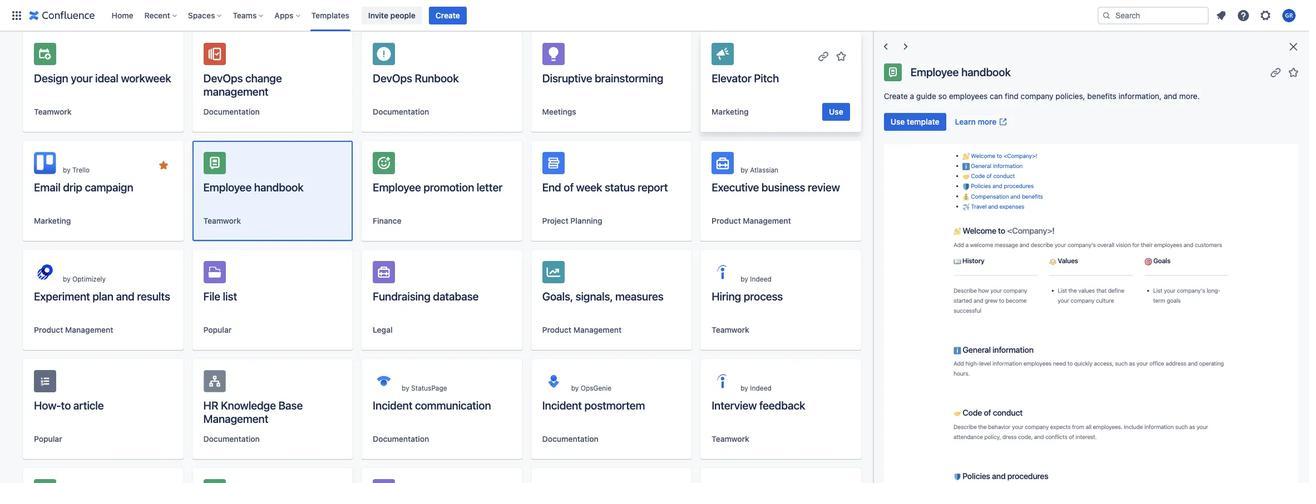 Task type: describe. For each thing, give the bounding box(es) containing it.
company
[[1021, 91, 1054, 101]]

templates link
[[308, 6, 353, 24]]

share link image
[[817, 50, 830, 63]]

use for use template
[[891, 117, 905, 126]]

1 horizontal spatial employee
[[373, 181, 421, 194]]

management for business
[[743, 216, 791, 225]]

create a guide so employees can find company policies, benefits information, and more.
[[884, 91, 1201, 101]]

end
[[543, 181, 562, 194]]

home link
[[108, 6, 137, 24]]

employees
[[950, 91, 988, 101]]

apps
[[275, 10, 294, 20]]

global element
[[7, 0, 1096, 31]]

management for signals,
[[574, 325, 622, 335]]

use button
[[823, 103, 851, 121]]

project
[[543, 216, 569, 225]]

by indeed for process
[[741, 275, 772, 283]]

product management for executive
[[712, 216, 791, 225]]

documentation button for runbook
[[373, 106, 429, 117]]

documentation for change
[[204, 107, 260, 116]]

postmortem
[[585, 399, 645, 412]]

product management for goals,
[[543, 325, 622, 335]]

recent button
[[141, 6, 181, 24]]

your profile and preferences image
[[1283, 9, 1297, 22]]

workweek
[[121, 72, 171, 85]]

help icon image
[[1238, 9, 1251, 22]]

benefits
[[1088, 91, 1117, 101]]

elevator
[[712, 72, 752, 85]]

drip
[[63, 181, 82, 194]]

management
[[204, 85, 269, 98]]

policies,
[[1056, 91, 1086, 101]]

hr
[[204, 399, 218, 412]]

banner containing home
[[0, 0, 1310, 31]]

next template image
[[900, 40, 913, 53]]

0 vertical spatial marketing
[[712, 107, 749, 116]]

close image
[[1288, 40, 1301, 53]]

by for drip
[[63, 166, 71, 174]]

create for create
[[436, 10, 460, 20]]

popular for how-
[[34, 434, 62, 444]]

documentation button for knowledge
[[204, 434, 260, 445]]

finance
[[373, 216, 402, 225]]

star elevator pitch image
[[835, 50, 848, 63]]

settings icon image
[[1260, 9, 1273, 22]]

1 vertical spatial employee handbook
[[204, 181, 304, 194]]

statuspage
[[411, 384, 447, 392]]

product for experiment plan and results
[[34, 325, 63, 335]]

indeed for process
[[751, 275, 772, 283]]

appswitcher icon image
[[10, 9, 23, 22]]

teams button
[[230, 6, 268, 24]]

signals,
[[576, 290, 613, 303]]

teams
[[233, 10, 257, 20]]

fundraising database
[[373, 290, 479, 303]]

use template
[[891, 117, 940, 126]]

indeed for feedback
[[751, 384, 772, 392]]

week
[[577, 181, 603, 194]]

plan
[[93, 290, 114, 303]]

experiment
[[34, 290, 90, 303]]

design
[[34, 72, 68, 85]]

list
[[223, 290, 237, 303]]

recent
[[145, 10, 170, 20]]

so
[[939, 91, 948, 101]]

Search field
[[1098, 6, 1210, 24]]

template
[[907, 117, 940, 126]]

popular button for file
[[204, 325, 232, 336]]

executive business review
[[712, 181, 841, 194]]

previous template image
[[879, 40, 893, 53]]

employee promotion letter
[[373, 181, 503, 194]]

notification icon image
[[1215, 9, 1229, 22]]

promotion
[[424, 181, 474, 194]]

feedback
[[760, 399, 806, 412]]

by opsgenie
[[572, 384, 612, 392]]

business
[[762, 181, 806, 194]]

0 horizontal spatial handbook
[[254, 181, 304, 194]]

2 horizontal spatial employee
[[911, 65, 959, 78]]

finance button
[[373, 215, 402, 227]]

experiment plan and results
[[34, 290, 170, 303]]

home
[[112, 10, 133, 20]]

use for use
[[830, 107, 844, 116]]

documentation button for change
[[204, 106, 260, 117]]

base
[[279, 399, 303, 412]]

incident postmortem
[[543, 399, 645, 412]]

teamwork button for hiring
[[712, 325, 750, 336]]

search image
[[1103, 11, 1112, 20]]

by optimizely
[[63, 275, 106, 283]]

of
[[564, 181, 574, 194]]

goals, signals, measures
[[543, 290, 664, 303]]

executive
[[712, 181, 760, 194]]

teamwork button for design
[[34, 106, 72, 117]]

devops runbook
[[373, 72, 459, 85]]

file
[[204, 290, 221, 303]]

email drip campaign
[[34, 181, 133, 194]]

by for business
[[741, 166, 749, 174]]

atlassian
[[751, 166, 779, 174]]

hiring process
[[712, 290, 783, 303]]

disruptive
[[543, 72, 593, 85]]

templates
[[312, 10, 350, 20]]

devops for devops change management
[[204, 72, 243, 85]]

database
[[433, 290, 479, 303]]

by atlassian
[[741, 166, 779, 174]]

design your ideal workweek
[[34, 72, 171, 85]]

by for communication
[[402, 384, 410, 392]]

status
[[605, 181, 636, 194]]

elevator pitch
[[712, 72, 779, 85]]

optimizely
[[72, 275, 106, 283]]

learn more
[[956, 117, 997, 126]]

article
[[73, 399, 104, 412]]

apps button
[[271, 6, 305, 24]]

how-to article
[[34, 399, 104, 412]]

create for create a guide so employees can find company policies, benefits information, and more.
[[884, 91, 908, 101]]

invite people
[[368, 10, 416, 20]]



Task type: vqa. For each thing, say whether or not it's contained in the screenshot.


Task type: locate. For each thing, give the bounding box(es) containing it.
marketing down email
[[34, 216, 71, 225]]

1 incident from the left
[[373, 399, 413, 412]]

product down experiment
[[34, 325, 63, 335]]

1 horizontal spatial product
[[543, 325, 572, 335]]

by trello
[[63, 166, 90, 174]]

marketing down elevator
[[712, 107, 749, 116]]

marketing button down elevator
[[712, 106, 749, 117]]

incident down 'by statuspage'
[[373, 399, 413, 412]]

legal
[[373, 325, 393, 335]]

use down star elevator pitch icon
[[830, 107, 844, 116]]

management down knowledge
[[204, 413, 269, 425]]

product management down signals,
[[543, 325, 622, 335]]

by indeed for feedback
[[741, 384, 772, 392]]

1 vertical spatial and
[[116, 290, 135, 303]]

unstar email drip campaign image
[[157, 159, 170, 172]]

planning
[[571, 216, 603, 225]]

0 horizontal spatial create
[[436, 10, 460, 20]]

by for postmortem
[[572, 384, 579, 392]]

0 horizontal spatial use
[[830, 107, 844, 116]]

devops for devops runbook
[[373, 72, 413, 85]]

product
[[712, 216, 741, 225], [34, 325, 63, 335], [543, 325, 572, 335]]

1 indeed from the top
[[751, 275, 772, 283]]

teamwork button for interview
[[712, 434, 750, 445]]

1 horizontal spatial marketing
[[712, 107, 749, 116]]

0 horizontal spatial devops
[[204, 72, 243, 85]]

use
[[830, 107, 844, 116], [891, 117, 905, 126]]

process
[[744, 290, 783, 303]]

product management down experiment
[[34, 325, 113, 335]]

0 vertical spatial by indeed
[[741, 275, 772, 283]]

how-
[[34, 399, 61, 412]]

pitch
[[754, 72, 779, 85]]

indeed up interview feedback
[[751, 384, 772, 392]]

popular for file
[[204, 325, 232, 335]]

meetings button
[[543, 106, 577, 117]]

documentation down devops runbook
[[373, 107, 429, 116]]

runbook
[[415, 72, 459, 85]]

1 vertical spatial marketing
[[34, 216, 71, 225]]

devops change management
[[204, 72, 282, 98]]

more
[[978, 117, 997, 126]]

0 vertical spatial use
[[830, 107, 844, 116]]

more.
[[1180, 91, 1201, 101]]

product down executive
[[712, 216, 741, 225]]

1 vertical spatial popular
[[34, 434, 62, 444]]

devops left runbook
[[373, 72, 413, 85]]

product for goals, signals, measures
[[543, 325, 572, 335]]

and right plan
[[116, 290, 135, 303]]

spaces
[[188, 10, 215, 20]]

documentation for postmortem
[[543, 434, 599, 444]]

end of week status report
[[543, 181, 668, 194]]

0 vertical spatial popular
[[204, 325, 232, 335]]

employee handbook
[[911, 65, 1011, 78], [204, 181, 304, 194]]

review
[[808, 181, 841, 194]]

confluence image
[[29, 9, 95, 22], [29, 9, 95, 22]]

documentation
[[204, 107, 260, 116], [373, 107, 429, 116], [204, 434, 260, 444], [373, 434, 429, 444], [543, 434, 599, 444]]

opsgenie
[[581, 384, 612, 392]]

1 horizontal spatial product management button
[[543, 325, 622, 336]]

goals,
[[543, 290, 573, 303]]

1 horizontal spatial incident
[[543, 399, 582, 412]]

documentation down management
[[204, 107, 260, 116]]

product management button
[[712, 215, 791, 227], [34, 325, 113, 336], [543, 325, 622, 336]]

measures
[[616, 290, 664, 303]]

0 vertical spatial employee handbook
[[911, 65, 1011, 78]]

documentation down the hr knowledge base management
[[204, 434, 260, 444]]

people
[[391, 10, 416, 20]]

marketing
[[712, 107, 749, 116], [34, 216, 71, 225]]

0 vertical spatial create
[[436, 10, 460, 20]]

1 horizontal spatial devops
[[373, 72, 413, 85]]

popular down how-
[[34, 434, 62, 444]]

management down experiment plan and results at the left bottom
[[65, 325, 113, 335]]

use inside "button"
[[830, 107, 844, 116]]

by for feedback
[[741, 384, 749, 392]]

product management button for executive
[[712, 215, 791, 227]]

0 horizontal spatial employee handbook
[[204, 181, 304, 194]]

2 horizontal spatial product
[[712, 216, 741, 225]]

0 horizontal spatial product management button
[[34, 325, 113, 336]]

2 by indeed from the top
[[741, 384, 772, 392]]

0 horizontal spatial marketing
[[34, 216, 71, 225]]

0 horizontal spatial product management
[[34, 325, 113, 335]]

product down the goals,
[[543, 325, 572, 335]]

documentation for knowledge
[[204, 434, 260, 444]]

devops up management
[[204, 72, 243, 85]]

knowledge
[[221, 399, 276, 412]]

incident down by opsgenie
[[543, 399, 582, 412]]

teamwork for design
[[34, 107, 72, 116]]

handbook
[[962, 65, 1011, 78], [254, 181, 304, 194]]

0 horizontal spatial and
[[116, 290, 135, 303]]

teamwork for hiring
[[712, 325, 750, 335]]

create
[[436, 10, 460, 20], [884, 91, 908, 101]]

learn more link
[[949, 113, 1015, 131]]

trello
[[72, 166, 90, 174]]

create link
[[429, 6, 467, 24]]

documentation button
[[204, 106, 260, 117], [373, 106, 429, 117], [204, 434, 260, 445], [373, 434, 429, 445], [543, 434, 599, 445]]

1 horizontal spatial product management
[[543, 325, 622, 335]]

0 vertical spatial and
[[1165, 91, 1178, 101]]

by up experiment
[[63, 275, 71, 283]]

legal button
[[373, 325, 393, 336]]

1 vertical spatial use
[[891, 117, 905, 126]]

popular button down file list at the left bottom
[[204, 325, 232, 336]]

0 vertical spatial popular button
[[204, 325, 232, 336]]

management for plan
[[65, 325, 113, 335]]

star employee handbook image
[[1288, 65, 1301, 79]]

marketing button down email
[[34, 215, 71, 227]]

spaces button
[[185, 6, 226, 24]]

incident communication
[[373, 399, 491, 412]]

teamwork for interview
[[712, 434, 750, 444]]

1 by indeed from the top
[[741, 275, 772, 283]]

0 vertical spatial marketing button
[[712, 106, 749, 117]]

guide
[[917, 91, 937, 101]]

by for plan
[[63, 275, 71, 283]]

0 horizontal spatial marketing button
[[34, 215, 71, 227]]

1 vertical spatial indeed
[[751, 384, 772, 392]]

documentation button down the hr knowledge base management
[[204, 434, 260, 445]]

to
[[61, 399, 71, 412]]

2 devops from the left
[[373, 72, 413, 85]]

report
[[638, 181, 668, 194]]

1 horizontal spatial handbook
[[962, 65, 1011, 78]]

by left opsgenie
[[572, 384, 579, 392]]

management down executive business review
[[743, 216, 791, 225]]

documentation button down devops runbook
[[373, 106, 429, 117]]

by for process
[[741, 275, 749, 283]]

information,
[[1119, 91, 1162, 101]]

find
[[1005, 91, 1019, 101]]

management
[[743, 216, 791, 225], [65, 325, 113, 335], [574, 325, 622, 335], [204, 413, 269, 425]]

1 horizontal spatial and
[[1165, 91, 1178, 101]]

create right "people"
[[436, 10, 460, 20]]

0 horizontal spatial product
[[34, 325, 63, 335]]

product management
[[712, 216, 791, 225], [34, 325, 113, 335], [543, 325, 622, 335]]

by statuspage
[[402, 384, 447, 392]]

indeed
[[751, 275, 772, 283], [751, 384, 772, 392]]

use inside button
[[891, 117, 905, 126]]

0 horizontal spatial incident
[[373, 399, 413, 412]]

use left template
[[891, 117, 905, 126]]

banner
[[0, 0, 1310, 31]]

ideal
[[95, 72, 119, 85]]

share link image
[[1270, 65, 1283, 79]]

create inside create link
[[436, 10, 460, 20]]

marketing button
[[712, 106, 749, 117], [34, 215, 71, 227]]

documentation for runbook
[[373, 107, 429, 116]]

product management button down executive
[[712, 215, 791, 227]]

fundraising
[[373, 290, 431, 303]]

a
[[910, 91, 915, 101]]

documentation for communication
[[373, 434, 429, 444]]

incident for incident postmortem
[[543, 399, 582, 412]]

1 horizontal spatial popular button
[[204, 325, 232, 336]]

project planning
[[543, 216, 603, 225]]

employee
[[911, 65, 959, 78], [204, 181, 252, 194], [373, 181, 421, 194]]

popular button for how-
[[34, 434, 62, 445]]

product management button down signals,
[[543, 325, 622, 336]]

invite
[[368, 10, 389, 20]]

your
[[71, 72, 93, 85]]

1 horizontal spatial popular
[[204, 325, 232, 335]]

1 horizontal spatial create
[[884, 91, 908, 101]]

product management down executive
[[712, 216, 791, 225]]

indeed up process
[[751, 275, 772, 283]]

1 horizontal spatial use
[[891, 117, 905, 126]]

1 vertical spatial create
[[884, 91, 908, 101]]

devops inside devops change management
[[204, 72, 243, 85]]

0 vertical spatial indeed
[[751, 275, 772, 283]]

by up the hiring process
[[741, 275, 749, 283]]

by left statuspage
[[402, 384, 410, 392]]

by left trello on the left top of the page
[[63, 166, 71, 174]]

popular button
[[204, 325, 232, 336], [34, 434, 62, 445]]

by up executive
[[741, 166, 749, 174]]

create left the a
[[884, 91, 908, 101]]

documentation button down management
[[204, 106, 260, 117]]

can
[[990, 91, 1003, 101]]

0 vertical spatial handbook
[[962, 65, 1011, 78]]

documentation down incident postmortem
[[543, 434, 599, 444]]

incident for incident communication
[[373, 399, 413, 412]]

teamwork button
[[34, 106, 72, 117], [204, 215, 241, 227], [712, 325, 750, 336], [712, 434, 750, 445]]

project planning button
[[543, 215, 603, 227]]

2 incident from the left
[[543, 399, 582, 412]]

product management button for experiment
[[34, 325, 113, 336]]

documentation button for communication
[[373, 434, 429, 445]]

use template button
[[884, 113, 947, 131]]

by indeed up interview feedback
[[741, 384, 772, 392]]

2 horizontal spatial product management button
[[712, 215, 791, 227]]

hr knowledge base management
[[204, 399, 303, 425]]

product for executive business review
[[712, 216, 741, 225]]

learn
[[956, 117, 976, 126]]

1 horizontal spatial employee handbook
[[911, 65, 1011, 78]]

0 horizontal spatial popular button
[[34, 434, 62, 445]]

2 horizontal spatial product management
[[712, 216, 791, 225]]

incident
[[373, 399, 413, 412], [543, 399, 582, 412]]

by indeed up process
[[741, 275, 772, 283]]

documentation button for postmortem
[[543, 434, 599, 445]]

management inside the hr knowledge base management
[[204, 413, 269, 425]]

popular button down how-
[[34, 434, 62, 445]]

and left more.
[[1165, 91, 1178, 101]]

change
[[245, 72, 282, 85]]

product management for experiment
[[34, 325, 113, 335]]

disruptive brainstorming
[[543, 72, 664, 85]]

0 horizontal spatial popular
[[34, 434, 62, 444]]

0 horizontal spatial employee
[[204, 181, 252, 194]]

1 vertical spatial marketing button
[[34, 215, 71, 227]]

1 vertical spatial handbook
[[254, 181, 304, 194]]

product management button for goals,
[[543, 325, 622, 336]]

popular down file list at the left bottom
[[204, 325, 232, 335]]

email
[[34, 181, 60, 194]]

communication
[[415, 399, 491, 412]]

1 vertical spatial popular button
[[34, 434, 62, 445]]

brainstorming
[[595, 72, 664, 85]]

letter
[[477, 181, 503, 194]]

1 vertical spatial by indeed
[[741, 384, 772, 392]]

campaign
[[85, 181, 133, 194]]

meetings
[[543, 107, 577, 116]]

file list
[[204, 290, 237, 303]]

by up interview
[[741, 384, 749, 392]]

documentation button down incident communication
[[373, 434, 429, 445]]

product management button down experiment
[[34, 325, 113, 336]]

documentation down incident communication
[[373, 434, 429, 444]]

documentation button down incident postmortem
[[543, 434, 599, 445]]

1 horizontal spatial marketing button
[[712, 106, 749, 117]]

management down signals,
[[574, 325, 622, 335]]

1 devops from the left
[[204, 72, 243, 85]]

2 indeed from the top
[[751, 384, 772, 392]]



